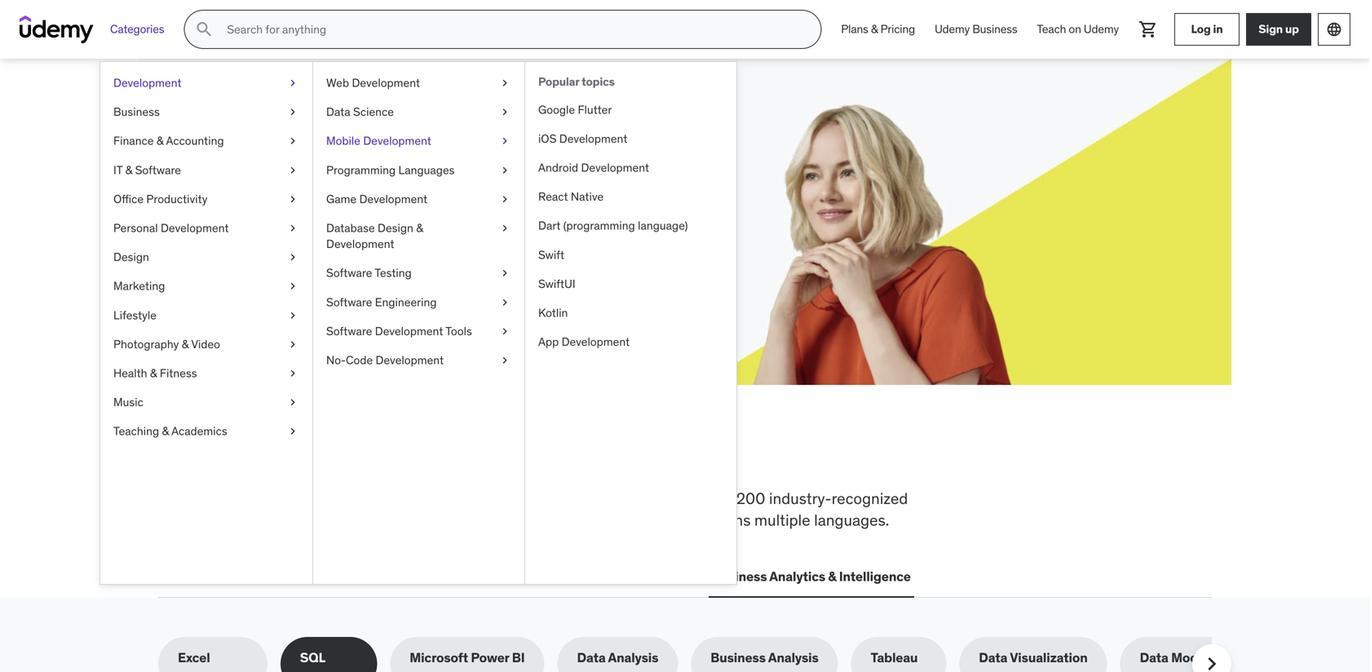 Task type: vqa. For each thing, say whether or not it's contained in the screenshot.
Personal button
no



Task type: describe. For each thing, give the bounding box(es) containing it.
xsmall image for database design & development
[[499, 220, 512, 236]]

health & fitness
[[113, 366, 197, 381]]

dart
[[539, 218, 561, 233]]

languages
[[399, 163, 455, 177]]

development for personal development 'link'
[[161, 221, 229, 235]]

game
[[326, 192, 357, 206]]

music link
[[100, 388, 313, 417]]

personal development
[[113, 221, 229, 235]]

xsmall image for design
[[286, 249, 299, 265]]

& for accounting
[[157, 134, 164, 148]]

tableau
[[871, 650, 918, 666]]

supports
[[337, 510, 399, 530]]

xsmall image for software engineering
[[499, 294, 512, 310]]

web for web development link
[[326, 75, 349, 90]]

development for mobile development 'link'
[[363, 134, 432, 148]]

development down 'software development tools' link at left
[[376, 353, 444, 368]]

data modeling
[[1140, 650, 1229, 666]]

development for ios development link
[[560, 131, 628, 146]]

udemy business link
[[925, 10, 1028, 49]]

app development
[[539, 335, 630, 349]]

health
[[113, 366, 147, 381]]

analysis for business analysis
[[769, 650, 819, 666]]

& for software
[[125, 163, 132, 177]]

data analysis
[[577, 650, 659, 666]]

15.
[[335, 188, 351, 205]]

data science link
[[313, 98, 525, 127]]

google flutter link
[[525, 95, 737, 124]]

code
[[346, 353, 373, 368]]

at
[[481, 170, 492, 187]]

data science for data science link
[[326, 105, 394, 119]]

for inside skills for your future expand your potential with a course. starting at just $12.99 through dec 15.
[[295, 130, 333, 164]]

game development link
[[313, 185, 525, 214]]

photography
[[113, 337, 179, 352]]

sql
[[300, 650, 326, 666]]

it certifications
[[293, 568, 390, 585]]

over
[[703, 489, 733, 508]]

1 horizontal spatial your
[[338, 130, 397, 164]]

android
[[539, 160, 579, 175]]

and
[[680, 510, 706, 530]]

covering
[[158, 489, 220, 508]]

development inside database design & development
[[326, 237, 395, 251]]

0 vertical spatial skills
[[270, 435, 358, 477]]

mobile development
[[326, 134, 432, 148]]

teaching
[[113, 424, 159, 439]]

to
[[387, 489, 401, 508]]

xsmall image for office productivity
[[286, 191, 299, 207]]

development for web development button
[[192, 568, 273, 585]]

data up mobile
[[326, 105, 351, 119]]

it for it certifications
[[293, 568, 304, 585]]

xsmall image for game development
[[499, 191, 512, 207]]

react native link
[[525, 182, 737, 211]]

rounded
[[436, 510, 494, 530]]

recognized
[[832, 489, 909, 508]]

xsmall image for music
[[286, 395, 299, 411]]

a
[[375, 170, 382, 187]]

language)
[[638, 218, 688, 233]]

web development for web development link
[[326, 75, 420, 90]]

office productivity link
[[100, 185, 313, 214]]

xsmall image for lifestyle
[[286, 307, 299, 323]]

science for data science link
[[353, 105, 394, 119]]

health & fitness link
[[100, 359, 313, 388]]

microsoft power bi
[[410, 650, 525, 666]]

web development link
[[313, 69, 525, 98]]

office
[[113, 192, 144, 206]]

modeling
[[1172, 650, 1229, 666]]

science for data science "button"
[[528, 568, 576, 585]]

web development button
[[158, 557, 277, 597]]

teach
[[1037, 22, 1067, 36]]

& inside database design & development
[[416, 221, 423, 235]]

up
[[1286, 22, 1300, 36]]

teaching & academics
[[113, 424, 227, 439]]

data visualization
[[979, 650, 1088, 666]]

it & software link
[[100, 156, 313, 185]]

finance & accounting link
[[100, 127, 313, 156]]

finance
[[113, 134, 154, 148]]

teach on udemy link
[[1028, 10, 1129, 49]]

sign up
[[1259, 22, 1300, 36]]

data left visualization
[[979, 650, 1008, 666]]

office productivity
[[113, 192, 208, 206]]

xsmall image for no-code development
[[499, 352, 512, 368]]

web development for web development button
[[162, 568, 273, 585]]

data inside "button"
[[496, 568, 525, 585]]

it & software
[[113, 163, 181, 177]]

log
[[1192, 22, 1211, 36]]

$12.99
[[217, 188, 257, 205]]

with
[[347, 170, 372, 187]]

app development link
[[525, 328, 737, 357]]

xsmall image for personal development
[[286, 220, 299, 236]]

lifestyle link
[[100, 301, 313, 330]]

xsmall image for development
[[286, 75, 299, 91]]

skills for your future expand your potential with a course. starting at just $12.99 through dec 15.
[[217, 130, 517, 205]]

bi
[[512, 650, 525, 666]]

covering critical workplace skills to technical topics, including prep content for over 200 industry-recognized certifications, our catalog supports well-rounded professional development and spans multiple languages.
[[158, 489, 909, 530]]

software testing
[[326, 266, 412, 280]]

xsmall image for it & software
[[286, 162, 299, 178]]

kotlin link
[[525, 299, 737, 328]]

development for app development link
[[562, 335, 630, 349]]

expand
[[217, 170, 261, 187]]

business analytics & intelligence button
[[709, 557, 915, 597]]

react native
[[539, 189, 604, 204]]

data science button
[[493, 557, 579, 597]]

analysis for data analysis
[[608, 650, 659, 666]]

popular topics
[[539, 74, 615, 89]]

no-code development link
[[313, 346, 525, 375]]

future
[[402, 130, 482, 164]]

data science for data science "button"
[[496, 568, 576, 585]]

fitness
[[160, 366, 197, 381]]

well-
[[402, 510, 436, 530]]

topic filters element
[[158, 637, 1248, 672]]

it for it & software
[[113, 163, 123, 177]]

swift link
[[525, 241, 737, 270]]

development for game development link
[[359, 192, 428, 206]]

all
[[158, 435, 206, 477]]

for inside covering critical workplace skills to technical topics, including prep content for over 200 industry-recognized certifications, our catalog supports well-rounded professional development and spans multiple languages.
[[681, 489, 700, 508]]

software for software testing
[[326, 266, 372, 280]]



Task type: locate. For each thing, give the bounding box(es) containing it.
xsmall image inside software testing link
[[499, 265, 512, 281]]

shopping cart with 0 items image
[[1139, 20, 1159, 39]]

react
[[539, 189, 568, 204]]

pricing
[[881, 22, 916, 36]]

2 analysis from the left
[[769, 650, 819, 666]]

web
[[326, 75, 349, 90], [162, 568, 189, 585]]

2 udemy from the left
[[1084, 22, 1119, 36]]

technical
[[405, 489, 468, 508]]

0 horizontal spatial web
[[162, 568, 189, 585]]

xsmall image inside no-code development link
[[499, 352, 512, 368]]

xsmall image inside 'software development tools' link
[[499, 323, 512, 339]]

flutter
[[578, 102, 612, 117]]

productivity
[[146, 192, 208, 206]]

0 horizontal spatial udemy
[[935, 22, 970, 36]]

xsmall image for teaching & academics
[[286, 424, 299, 440]]

0 horizontal spatial for
[[295, 130, 333, 164]]

development down "kotlin" link
[[562, 335, 630, 349]]

& down game development link
[[416, 221, 423, 235]]

udemy image
[[20, 16, 94, 43]]

business for business
[[113, 105, 160, 119]]

development inside "link"
[[113, 75, 182, 90]]

business analysis
[[711, 650, 819, 666]]

analytics
[[770, 568, 826, 585]]

1 horizontal spatial for
[[681, 489, 700, 508]]

on
[[1069, 22, 1082, 36]]

starting
[[431, 170, 478, 187]]

xsmall image inside personal development 'link'
[[286, 220, 299, 236]]

xsmall image inside programming languages link
[[499, 162, 512, 178]]

software up the office productivity
[[135, 163, 181, 177]]

in
[[1214, 22, 1224, 36], [514, 435, 545, 477]]

0 vertical spatial web development
[[326, 75, 420, 90]]

data science inside "button"
[[496, 568, 576, 585]]

science inside data science "button"
[[528, 568, 576, 585]]

1 horizontal spatial science
[[528, 568, 576, 585]]

0 horizontal spatial in
[[514, 435, 545, 477]]

0 horizontal spatial your
[[264, 170, 289, 187]]

testing
[[375, 266, 412, 280]]

development for android development link
[[581, 160, 650, 175]]

skills inside covering critical workplace skills to technical topics, including prep content for over 200 industry-recognized certifications, our catalog supports well-rounded professional development and spans multiple languages.
[[349, 489, 384, 508]]

dec
[[309, 188, 332, 205]]

software inside "link"
[[326, 295, 372, 309]]

xsmall image for marketing
[[286, 278, 299, 294]]

development for web development link
[[352, 75, 420, 90]]

software development tools link
[[313, 317, 525, 346]]

database
[[326, 221, 375, 235]]

data science up mobile
[[326, 105, 394, 119]]

categories button
[[100, 10, 174, 49]]

development down engineering
[[375, 324, 443, 338]]

xsmall image inside music link
[[286, 395, 299, 411]]

xsmall image inside finance & accounting link
[[286, 133, 299, 149]]

xsmall image for finance & accounting
[[286, 133, 299, 149]]

xsmall image inside 'design' 'link'
[[286, 249, 299, 265]]

need
[[429, 435, 508, 477]]

& left video
[[182, 337, 189, 352]]

mobile development element
[[525, 62, 737, 584]]

1 vertical spatial in
[[514, 435, 545, 477]]

0 vertical spatial science
[[353, 105, 394, 119]]

1 horizontal spatial analysis
[[769, 650, 819, 666]]

xsmall image for photography & video
[[286, 336, 299, 352]]

science down professional
[[528, 568, 576, 585]]

1 horizontal spatial web development
[[326, 75, 420, 90]]

& for pricing
[[871, 22, 878, 36]]

0 vertical spatial for
[[295, 130, 333, 164]]

xsmall image inside database design & development link
[[499, 220, 512, 236]]

no-
[[326, 353, 346, 368]]

power
[[471, 650, 509, 666]]

leadership
[[409, 568, 477, 585]]

xsmall image for data science
[[499, 104, 512, 120]]

& right "health"
[[150, 366, 157, 381]]

web development down the certifications,
[[162, 568, 273, 585]]

science up mobile development
[[353, 105, 394, 119]]

topics,
[[471, 489, 517, 508]]

personal development link
[[100, 214, 313, 243]]

1 horizontal spatial in
[[1214, 22, 1224, 36]]

web down the certifications,
[[162, 568, 189, 585]]

dart (programming language)
[[539, 218, 688, 233]]

xsmall image for business
[[286, 104, 299, 120]]

software engineering
[[326, 295, 437, 309]]

leadership button
[[406, 557, 480, 597]]

for up potential
[[295, 130, 333, 164]]

1 vertical spatial for
[[681, 489, 700, 508]]

1 vertical spatial science
[[528, 568, 576, 585]]

it up office
[[113, 163, 123, 177]]

xsmall image inside mobile development 'link'
[[499, 133, 512, 149]]

1 vertical spatial skills
[[349, 489, 384, 508]]

professional
[[498, 510, 582, 530]]

xsmall image inside 'health & fitness' link
[[286, 365, 299, 381]]

web development up data science link
[[326, 75, 420, 90]]

(programming
[[564, 218, 635, 233]]

xsmall image inside office productivity link
[[286, 191, 299, 207]]

science inside data science link
[[353, 105, 394, 119]]

plans
[[842, 22, 869, 36]]

native
[[571, 189, 604, 204]]

development for 'software development tools' link at left
[[375, 324, 443, 338]]

xsmall image inside marketing link
[[286, 278, 299, 294]]

xsmall image inside teaching & academics link
[[286, 424, 299, 440]]

0 horizontal spatial web development
[[162, 568, 273, 585]]

choose a language image
[[1327, 21, 1343, 38]]

0 horizontal spatial science
[[353, 105, 394, 119]]

software development tools
[[326, 324, 472, 338]]

game development
[[326, 192, 428, 206]]

skills up supports
[[349, 489, 384, 508]]

software for software engineering
[[326, 295, 372, 309]]

swiftui
[[539, 276, 576, 291]]

plans & pricing
[[842, 22, 916, 36]]

tools
[[446, 324, 472, 338]]

development up data science link
[[352, 75, 420, 90]]

1 vertical spatial web development
[[162, 568, 273, 585]]

photography & video
[[113, 337, 220, 352]]

0 vertical spatial in
[[1214, 22, 1224, 36]]

it left 'certifications'
[[293, 568, 304, 585]]

data right bi
[[577, 650, 606, 666]]

business for business analytics & intelligence
[[712, 568, 767, 585]]

development down the categories "dropdown button"
[[113, 75, 182, 90]]

business inside button
[[712, 568, 767, 585]]

1 vertical spatial data science
[[496, 568, 576, 585]]

development up programming languages
[[363, 134, 432, 148]]

microsoft
[[410, 650, 468, 666]]

submit search image
[[194, 20, 214, 39]]

software up code
[[326, 324, 372, 338]]

xsmall image for software development tools
[[499, 323, 512, 339]]

web for web development button
[[162, 568, 189, 585]]

1 vertical spatial it
[[293, 568, 304, 585]]

1 vertical spatial web
[[162, 568, 189, 585]]

web development
[[326, 75, 420, 90], [162, 568, 273, 585]]

xsmall image for health & fitness
[[286, 365, 299, 381]]

& right teaching
[[162, 424, 169, 439]]

& up office
[[125, 163, 132, 177]]

xsmall image inside business link
[[286, 104, 299, 120]]

& right the finance
[[157, 134, 164, 148]]

design inside 'link'
[[113, 250, 149, 264]]

xsmall image inside lifestyle link
[[286, 307, 299, 323]]

google
[[539, 102, 575, 117]]

business inside the topic filters "element"
[[711, 650, 766, 666]]

0 vertical spatial design
[[378, 221, 414, 235]]

data science
[[326, 105, 394, 119], [496, 568, 576, 585]]

ios development link
[[525, 124, 737, 153]]

xsmall image inside game development link
[[499, 191, 512, 207]]

the
[[212, 435, 264, 477]]

prep
[[588, 489, 620, 508]]

0 horizontal spatial design
[[113, 250, 149, 264]]

0 vertical spatial data science
[[326, 105, 394, 119]]

in up including
[[514, 435, 545, 477]]

0 horizontal spatial data science
[[326, 105, 394, 119]]

& inside 'link'
[[125, 163, 132, 177]]

udemy
[[935, 22, 970, 36], [1084, 22, 1119, 36]]

skills
[[270, 435, 358, 477], [349, 489, 384, 508]]

xsmall image
[[499, 75, 512, 91], [286, 104, 299, 120], [286, 133, 299, 149], [286, 162, 299, 178], [499, 162, 512, 178], [499, 191, 512, 207], [286, 249, 299, 265], [499, 265, 512, 281], [286, 278, 299, 294], [499, 323, 512, 339], [286, 336, 299, 352], [499, 352, 512, 368], [286, 395, 299, 411]]

software for software development tools
[[326, 324, 372, 338]]

academics
[[171, 424, 227, 439]]

business link
[[100, 98, 313, 127]]

development down ios development link
[[581, 160, 650, 175]]

1 udemy from the left
[[935, 22, 970, 36]]

development down the course.
[[359, 192, 428, 206]]

1 vertical spatial design
[[113, 250, 149, 264]]

programming languages
[[326, 163, 455, 177]]

0 vertical spatial your
[[338, 130, 397, 164]]

swift
[[539, 247, 565, 262]]

udemy right pricing
[[935, 22, 970, 36]]

design down "personal"
[[113, 250, 149, 264]]

& for academics
[[162, 424, 169, 439]]

0 vertical spatial it
[[113, 163, 123, 177]]

development inside button
[[192, 568, 273, 585]]

software down software testing
[[326, 295, 372, 309]]

xsmall image for software testing
[[499, 265, 512, 281]]

for
[[295, 130, 333, 164], [681, 489, 700, 508]]

development down office productivity link in the top left of the page
[[161, 221, 229, 235]]

it inside the it certifications button
[[293, 568, 304, 585]]

visualization
[[1010, 650, 1088, 666]]

data left modeling
[[1140, 650, 1169, 666]]

skills up workplace
[[270, 435, 358, 477]]

xsmall image inside development "link"
[[286, 75, 299, 91]]

xsmall image for programming languages
[[499, 162, 512, 178]]

content
[[624, 489, 677, 508]]

swiftui link
[[525, 270, 737, 299]]

science
[[353, 105, 394, 119], [528, 568, 576, 585]]

udemy business
[[935, 22, 1018, 36]]

spans
[[710, 510, 751, 530]]

xsmall image inside photography & video link
[[286, 336, 299, 352]]

1 horizontal spatial web
[[326, 75, 349, 90]]

&
[[871, 22, 878, 36], [157, 134, 164, 148], [125, 163, 132, 177], [416, 221, 423, 235], [182, 337, 189, 352], [150, 366, 157, 381], [162, 424, 169, 439], [829, 568, 837, 585]]

industry-
[[769, 489, 832, 508]]

workplace
[[274, 489, 345, 508]]

0 horizontal spatial it
[[113, 163, 123, 177]]

lifestyle
[[113, 308, 157, 323]]

database design & development
[[326, 221, 423, 251]]

design
[[378, 221, 414, 235], [113, 250, 149, 264]]

1 horizontal spatial udemy
[[1084, 22, 1119, 36]]

xsmall image inside web development link
[[499, 75, 512, 91]]

software engineering link
[[313, 288, 525, 317]]

& inside button
[[829, 568, 837, 585]]

intelligence
[[840, 568, 911, 585]]

for up "and"
[[681, 489, 700, 508]]

& right plans
[[871, 22, 878, 36]]

1 horizontal spatial design
[[378, 221, 414, 235]]

development down database
[[326, 237, 395, 251]]

catalog
[[282, 510, 334, 530]]

design down game development
[[378, 221, 414, 235]]

xsmall image inside data science link
[[499, 104, 512, 120]]

next image
[[1199, 651, 1226, 672]]

business for business analysis
[[711, 650, 766, 666]]

data science down professional
[[496, 568, 576, 585]]

development up android development
[[560, 131, 628, 146]]

in right log
[[1214, 22, 1224, 36]]

data down professional
[[496, 568, 525, 585]]

0 vertical spatial web
[[326, 75, 349, 90]]

our
[[256, 510, 279, 530]]

software inside 'link'
[[135, 163, 181, 177]]

development
[[586, 510, 677, 530]]

& right analytics
[[829, 568, 837, 585]]

engineering
[[375, 295, 437, 309]]

accounting
[[166, 134, 224, 148]]

1 horizontal spatial it
[[293, 568, 304, 585]]

ios
[[539, 131, 557, 146]]

development down the certifications,
[[192, 568, 273, 585]]

it inside "it & software" 'link'
[[113, 163, 123, 177]]

& for fitness
[[150, 366, 157, 381]]

mobile
[[326, 134, 361, 148]]

xsmall image
[[286, 75, 299, 91], [499, 104, 512, 120], [499, 133, 512, 149], [286, 191, 299, 207], [286, 220, 299, 236], [499, 220, 512, 236], [499, 294, 512, 310], [286, 307, 299, 323], [286, 365, 299, 381], [286, 424, 299, 440]]

marketing
[[113, 279, 165, 293]]

software up software engineering
[[326, 266, 372, 280]]

udemy right on
[[1084, 22, 1119, 36]]

web development inside button
[[162, 568, 273, 585]]

1 horizontal spatial data science
[[496, 568, 576, 585]]

1 vertical spatial your
[[264, 170, 289, 187]]

Search for anything text field
[[224, 16, 802, 43]]

web up mobile
[[326, 75, 349, 90]]

languages.
[[815, 510, 890, 530]]

xsmall image inside software engineering "link"
[[499, 294, 512, 310]]

0 horizontal spatial analysis
[[608, 650, 659, 666]]

& for video
[[182, 337, 189, 352]]

analysis
[[608, 650, 659, 666], [769, 650, 819, 666]]

just
[[495, 170, 517, 187]]

1 analysis from the left
[[608, 650, 659, 666]]

personal
[[113, 221, 158, 235]]

xsmall image for mobile development
[[499, 133, 512, 149]]

design inside database design & development
[[378, 221, 414, 235]]

xsmall image for web development
[[499, 75, 512, 91]]

web inside button
[[162, 568, 189, 585]]

topics
[[582, 74, 615, 89]]

xsmall image inside "it & software" 'link'
[[286, 162, 299, 178]]



